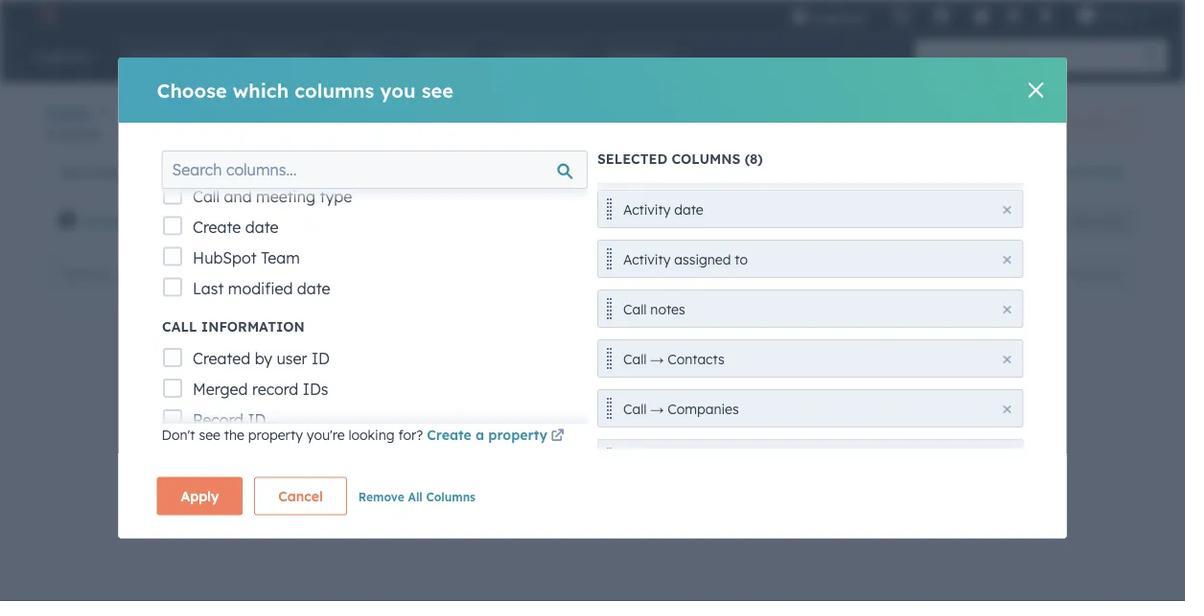 Task type: locate. For each thing, give the bounding box(es) containing it.
1 horizontal spatial all
[[899, 213, 916, 230]]

remove
[[359, 490, 405, 504]]

last
[[192, 279, 223, 298]]

transcript available
[[82, 213, 217, 230]]

1 horizontal spatial to
[[367, 213, 380, 230]]

1 vertical spatial columns
[[426, 490, 476, 504]]

to inside activity assigned to popup button
[[367, 213, 380, 230]]

duration
[[577, 213, 635, 230]]

0 horizontal spatial all
[[408, 490, 423, 504]]

see right you at the top of page
[[422, 78, 454, 102]]

for?
[[398, 427, 423, 444]]

views
[[1089, 163, 1127, 180]]

to down advanced
[[735, 251, 748, 268]]

selected columns (8)
[[597, 151, 763, 167]]

2 vertical spatial to
[[253, 433, 266, 450]]

the right as
[[565, 433, 585, 450]]

call down call → contacts
[[623, 401, 647, 418]]

2 horizontal spatial the
[[565, 433, 585, 450]]

activity date down search columns... search field
[[412, 213, 498, 230]]

created
[[192, 350, 250, 369]]

activity up call notes in the right bottom of the page
[[623, 251, 671, 268]]

a down filters. on the left bottom of the page
[[476, 427, 484, 444]]

1 → from the top
[[651, 351, 664, 368]]

activity assigned to up notes
[[623, 251, 748, 268]]

activity assigned to inside popup button
[[247, 213, 380, 230]]

merged record ids
[[192, 380, 328, 399]]

expecting to see a new item? try again in a few seconds as the system catches up.
[[186, 433, 585, 473]]

create for create date
[[192, 218, 241, 237]]

link opens in a new window image
[[551, 425, 564, 448], [551, 430, 564, 444]]

date
[[674, 201, 704, 218], [467, 213, 498, 230], [245, 218, 278, 237], [297, 279, 330, 298]]

seconds
[[491, 433, 543, 450]]

call left and
[[192, 187, 219, 206]]

don't
[[162, 427, 195, 444]]

0
[[46, 127, 54, 141]]

you
[[380, 78, 416, 102]]

new
[[307, 433, 332, 450]]

don't see the property you're looking for?
[[162, 427, 427, 444]]

id right user
[[311, 350, 329, 369]]

to up catches
[[253, 433, 266, 450]]

1 vertical spatial →
[[651, 401, 664, 418]]

columns right edit
[[1077, 267, 1122, 281]]

marketplaces image
[[933, 9, 950, 26]]

1 horizontal spatial assigned
[[674, 251, 731, 268]]

close image inside call → companies 'button'
[[1003, 406, 1011, 413]]

the inside "choose which columns you see" dialog
[[224, 427, 244, 444]]

menu item
[[879, 0, 883, 31]]

1 horizontal spatial activity assigned to
[[623, 251, 748, 268]]

columns left (8)
[[672, 151, 741, 167]]

you're
[[307, 427, 345, 444]]

0 horizontal spatial see
[[199, 427, 220, 444]]

create right for?
[[427, 427, 471, 444]]

menu
[[778, 0, 1162, 31]]

call inside 'banner'
[[1051, 116, 1071, 130]]

call
[[1051, 116, 1071, 130], [192, 187, 219, 206], [547, 213, 573, 230], [623, 301, 647, 318], [162, 318, 197, 335], [623, 351, 647, 368], [623, 401, 647, 418]]

call → companies button
[[597, 389, 1024, 428]]

looking
[[349, 427, 395, 444]]

all
[[1068, 163, 1085, 180], [899, 213, 916, 230], [408, 490, 423, 504]]

link opens in a new window image inside create a property link
[[551, 430, 564, 444]]

0 horizontal spatial property
[[248, 427, 303, 444]]

save view button
[[1035, 206, 1139, 237]]

property right 'few' in the left bottom of the page
[[488, 427, 547, 444]]

to inside the expecting to see a new item? try again in a few seconds as the system catches up.
[[253, 433, 266, 450]]

the up catches
[[224, 427, 244, 444]]

activity assigned to
[[247, 213, 380, 230], [623, 251, 748, 268]]

user
[[276, 350, 307, 369]]

property
[[248, 427, 303, 444], [488, 427, 547, 444]]

call for call and meeting type
[[192, 187, 219, 206]]

assigned down 'type'
[[303, 213, 362, 230]]

to for call → contacts
[[735, 251, 748, 268]]

0 horizontal spatial create
[[192, 218, 241, 237]]

choose which columns you see
[[157, 78, 454, 102]]

menu containing funky
[[778, 0, 1162, 31]]

create date
[[192, 218, 278, 237]]

0 horizontal spatial activity assigned to
[[247, 213, 380, 230]]

call duration
[[547, 213, 635, 230]]

edit
[[1053, 267, 1074, 281]]

→ left 'contacts'
[[651, 351, 664, 368]]

all left views
[[1068, 163, 1085, 180]]

settings image
[[1005, 8, 1023, 25]]

funky town image
[[1078, 7, 1095, 24]]

help image
[[973, 9, 991, 26]]

1 horizontal spatial see
[[269, 433, 291, 450]]

close image inside activity assigned to button
[[1003, 256, 1011, 264]]

the
[[340, 391, 371, 415], [224, 427, 244, 444], [565, 433, 585, 450]]

clear all
[[859, 213, 916, 230]]

assigned inside activity assigned to button
[[674, 251, 731, 268]]

1 horizontal spatial columns
[[672, 151, 741, 167]]

0 horizontal spatial the
[[224, 427, 244, 444]]

date inside popup button
[[467, 213, 498, 230]]

apply button
[[157, 477, 243, 516]]

2 horizontal spatial to
[[735, 251, 748, 268]]

2 horizontal spatial a
[[476, 427, 484, 444]]

few
[[465, 433, 487, 450]]

see up system
[[199, 427, 220, 444]]

create up hubspot
[[192, 218, 241, 237]]

information
[[201, 318, 304, 335]]

1 vertical spatial all
[[899, 213, 916, 230]]

selected
[[597, 151, 668, 167]]

columns
[[295, 78, 374, 102], [1077, 267, 1122, 281]]

matches
[[219, 391, 301, 415]]

1 link opens in a new window image from the top
[[551, 425, 564, 448]]

activity date
[[623, 201, 704, 218], [412, 213, 498, 230]]

no
[[186, 391, 214, 415]]

close image for companies
[[1003, 406, 1011, 413]]

0 vertical spatial all
[[1068, 163, 1085, 180]]

1 vertical spatial activity assigned to
[[623, 251, 748, 268]]

activity assigned to for call duration
[[247, 213, 380, 230]]

activity for activity date button
[[623, 201, 671, 218]]

call left analytics
[[1051, 116, 1071, 130]]

funky
[[1099, 7, 1132, 23]]

call inside 'button'
[[623, 401, 647, 418]]

assigned for call duration
[[303, 213, 362, 230]]

→ left companies
[[651, 401, 664, 418]]

all for remove all columns
[[408, 490, 423, 504]]

date inside button
[[674, 201, 704, 218]]

close image
[[1028, 82, 1044, 98], [1003, 206, 1011, 214], [1003, 256, 1011, 264], [1003, 306, 1011, 314], [1003, 406, 1011, 413]]

1 vertical spatial columns
[[1077, 267, 1122, 281]]

choose which columns you see dialog
[[119, 0, 1067, 539]]

columns inside dialog
[[295, 78, 374, 102]]

expecting
[[186, 433, 249, 450]]

0 horizontal spatial activity date
[[412, 213, 498, 230]]

hubspot link
[[23, 4, 72, 27]]

record
[[252, 380, 298, 399]]

call left notes
[[623, 301, 647, 318]]

calls
[[125, 164, 153, 180]]

call down call notes in the right bottom of the page
[[623, 351, 647, 368]]

activity down selected
[[623, 201, 671, 218]]

a left new
[[295, 433, 303, 450]]

to inside activity assigned to button
[[735, 251, 748, 268]]

calls
[[46, 102, 92, 126]]

all right remove
[[408, 490, 423, 504]]

property up catches
[[248, 427, 303, 444]]

0 horizontal spatial columns
[[426, 490, 476, 504]]

activity assigned to inside button
[[623, 251, 748, 268]]

id
[[311, 350, 329, 369], [247, 411, 266, 430]]

2 → from the top
[[651, 401, 664, 418]]

0 horizontal spatial to
[[253, 433, 266, 450]]

and
[[223, 187, 251, 206]]

the inside the expecting to see a new item? try again in a few seconds as the system catches up.
[[565, 433, 585, 450]]

→ for contacts
[[651, 351, 664, 368]]

activity date button
[[597, 190, 1024, 228]]

a right in
[[452, 433, 461, 450]]

to down search columns... search field
[[367, 213, 380, 230]]

call information
[[162, 318, 304, 335]]

1 horizontal spatial create
[[427, 427, 471, 444]]

0 horizontal spatial id
[[247, 411, 266, 430]]

by
[[254, 350, 272, 369]]

0 vertical spatial assigned
[[303, 213, 362, 230]]

close image inside call notes button
[[1003, 306, 1011, 314]]

assigned down advanced
[[674, 251, 731, 268]]

call for call duration
[[547, 213, 573, 230]]

→ inside 'button'
[[651, 401, 664, 418]]

upgrade image
[[791, 9, 808, 26]]

0 horizontal spatial assigned
[[303, 213, 362, 230]]

columns inside button
[[426, 490, 476, 504]]

2 horizontal spatial all
[[1068, 163, 1085, 180]]

activity
[[623, 201, 671, 218], [247, 213, 298, 230], [412, 213, 463, 230], [623, 251, 671, 268]]

activity date down the 'selected columns (8)'
[[623, 201, 704, 218]]

0 vertical spatial create
[[192, 218, 241, 237]]

1 vertical spatial to
[[735, 251, 748, 268]]

close image inside activity date button
[[1003, 206, 1011, 214]]

call for call → companies
[[623, 401, 647, 418]]

all inside button
[[899, 213, 916, 230]]

to for call duration
[[367, 213, 380, 230]]

records
[[57, 127, 100, 141]]

created by user id
[[192, 350, 329, 369]]

1 vertical spatial create
[[427, 427, 471, 444]]

1 vertical spatial assigned
[[674, 251, 731, 268]]

0 vertical spatial →
[[651, 351, 664, 368]]

cancel button
[[254, 477, 347, 516]]

activity assigned to button
[[597, 240, 1024, 278]]

0 vertical spatial id
[[311, 350, 329, 369]]

filters.
[[452, 391, 512, 415]]

to
[[367, 213, 380, 230], [735, 251, 748, 268], [253, 433, 266, 450]]

1 horizontal spatial property
[[488, 427, 547, 444]]

available
[[155, 213, 217, 230]]

all right clear
[[899, 213, 916, 230]]

assigned
[[303, 213, 362, 230], [674, 251, 731, 268]]

id down merged record ids
[[247, 411, 266, 430]]

activity assigned to down 'type'
[[247, 213, 380, 230]]

activity down call and meeting type
[[247, 213, 298, 230]]

all views
[[1068, 163, 1127, 180]]

call left duration on the top
[[547, 213, 573, 230]]

call down last
[[162, 318, 197, 335]]

Search columns... search field
[[162, 151, 588, 189]]

(8)
[[745, 151, 763, 167]]

settings link
[[1002, 5, 1026, 25]]

columns down in
[[426, 490, 476, 504]]

marketplaces button
[[921, 0, 962, 31]]

→ inside button
[[651, 351, 664, 368]]

0 vertical spatial columns
[[295, 78, 374, 102]]

2 vertical spatial all
[[408, 490, 423, 504]]

1 horizontal spatial columns
[[1077, 267, 1122, 281]]

the right 'for'
[[340, 391, 371, 415]]

columns left you at the top of page
[[295, 78, 374, 102]]

item?
[[336, 433, 371, 450]]

all inside button
[[408, 490, 423, 504]]

0 vertical spatial activity assigned to
[[247, 213, 380, 230]]

transcript
[[82, 213, 151, 230]]

hubspot team
[[192, 248, 299, 268]]

0 horizontal spatial columns
[[295, 78, 374, 102]]

a inside "choose which columns you see" dialog
[[476, 427, 484, 444]]

assigned inside activity assigned to popup button
[[303, 213, 362, 230]]

0 vertical spatial to
[[367, 213, 380, 230]]

edit columns
[[1053, 267, 1122, 281]]

see up up. on the bottom left of page
[[269, 433, 291, 450]]

activity down search columns... search field
[[412, 213, 463, 230]]

advanced
[[703, 213, 770, 230]]

record
[[192, 411, 243, 430]]

2 link opens in a new window image from the top
[[551, 430, 564, 444]]

1 horizontal spatial activity date
[[623, 201, 704, 218]]

hubspot image
[[35, 4, 58, 27]]



Task type: vqa. For each thing, say whether or not it's contained in the screenshot.
"Import"
yes



Task type: describe. For each thing, give the bounding box(es) containing it.
for
[[306, 391, 334, 415]]

calling icon button
[[885, 3, 918, 28]]

call for call notes
[[623, 301, 647, 318]]

close image for columns
[[1028, 82, 1044, 98]]

recorded calls
[[61, 164, 153, 180]]

ids
[[302, 380, 328, 399]]

search button
[[1135, 40, 1168, 73]]

import button
[[952, 108, 1023, 139]]

activity date button
[[399, 202, 523, 241]]

view
[[1099, 214, 1123, 229]]

create a property link
[[427, 425, 568, 448]]

create a property
[[427, 427, 547, 444]]

Search HubSpot search field
[[916, 40, 1151, 73]]

advanced filters (2)
[[703, 213, 834, 230]]

contacts
[[668, 351, 725, 368]]

call for call analytics
[[1051, 116, 1071, 130]]

advanced filters (2) button
[[671, 202, 847, 241]]

see inside the expecting to see a new item? try again in a few seconds as the system catches up.
[[269, 433, 291, 450]]

notes
[[651, 301, 685, 318]]

assigned for call → contacts
[[674, 251, 731, 268]]

1 horizontal spatial id
[[311, 350, 329, 369]]

type
[[319, 187, 352, 206]]

(2)
[[817, 213, 834, 230]]

merged
[[192, 380, 247, 399]]

import
[[968, 116, 1006, 130]]

search image
[[1145, 50, 1158, 63]]

choose
[[157, 78, 227, 102]]

calls button
[[46, 100, 110, 128]]

call analytics link
[[1034, 108, 1139, 139]]

activity for activity assigned to button
[[623, 251, 671, 268]]

notifications image
[[1038, 9, 1055, 26]]

all views link
[[1056, 152, 1139, 191]]

0 horizontal spatial a
[[295, 433, 303, 450]]

export
[[980, 267, 1016, 281]]

modified
[[228, 279, 292, 298]]

cancel
[[278, 488, 323, 505]]

remove all columns button
[[359, 485, 476, 508]]

call analytics
[[1051, 116, 1123, 130]]

export button
[[968, 261, 1029, 286]]

0 records
[[46, 127, 100, 141]]

hubspot
[[192, 248, 256, 268]]

1 property from the left
[[248, 427, 303, 444]]

which
[[233, 78, 289, 102]]

again
[[397, 433, 434, 450]]

record id
[[192, 411, 266, 430]]

save
[[1069, 214, 1095, 229]]

1 horizontal spatial the
[[340, 391, 371, 415]]

funky button
[[1066, 0, 1160, 31]]

recorded calls button
[[46, 152, 469, 191]]

activity assigned to button
[[235, 202, 388, 241]]

call notes button
[[597, 290, 1024, 328]]

up.
[[287, 456, 307, 473]]

Search call name or notes search field
[[51, 257, 277, 291]]

0 vertical spatial columns
[[672, 151, 741, 167]]

calls banner
[[46, 100, 1139, 152]]

create for create a property
[[427, 427, 471, 444]]

call → contacts button
[[597, 339, 1024, 378]]

save view
[[1069, 214, 1123, 229]]

activity assigned to for call → contacts
[[623, 251, 748, 268]]

call for call → contacts
[[623, 351, 647, 368]]

1 vertical spatial id
[[247, 411, 266, 430]]

columns inside button
[[1077, 267, 1122, 281]]

all for clear all
[[899, 213, 916, 230]]

call → companies
[[623, 401, 739, 418]]

recorded
[[61, 164, 122, 180]]

meeting
[[256, 187, 315, 206]]

call notes
[[623, 301, 685, 318]]

edit columns button
[[1040, 261, 1134, 286]]

activity date inside button
[[623, 201, 704, 218]]

close image for to
[[1003, 256, 1011, 264]]

1 horizontal spatial a
[[452, 433, 461, 450]]

call duration button
[[535, 202, 659, 241]]

catches
[[235, 456, 284, 473]]

→ for companies
[[651, 401, 664, 418]]

call and meeting type
[[192, 187, 352, 206]]

2 horizontal spatial see
[[422, 78, 454, 102]]

companies
[[668, 401, 739, 418]]

analytics
[[1074, 116, 1123, 130]]

calling icon image
[[893, 7, 910, 25]]

clear all button
[[847, 202, 928, 241]]

clear
[[859, 213, 895, 230]]

activity for activity assigned to popup button
[[247, 213, 298, 230]]

call for call information
[[162, 318, 197, 335]]

as
[[546, 433, 561, 450]]

filters
[[774, 213, 813, 230]]

team
[[261, 248, 299, 268]]

system
[[186, 456, 231, 473]]

apply
[[181, 488, 219, 505]]

close image
[[1003, 356, 1011, 363]]

help button
[[966, 0, 998, 31]]

activity date inside popup button
[[412, 213, 498, 230]]

no matches for the current filters.
[[186, 391, 512, 415]]

call → contacts
[[623, 351, 725, 368]]

in
[[437, 433, 449, 450]]

2 property from the left
[[488, 427, 547, 444]]

notifications button
[[1030, 0, 1062, 31]]



